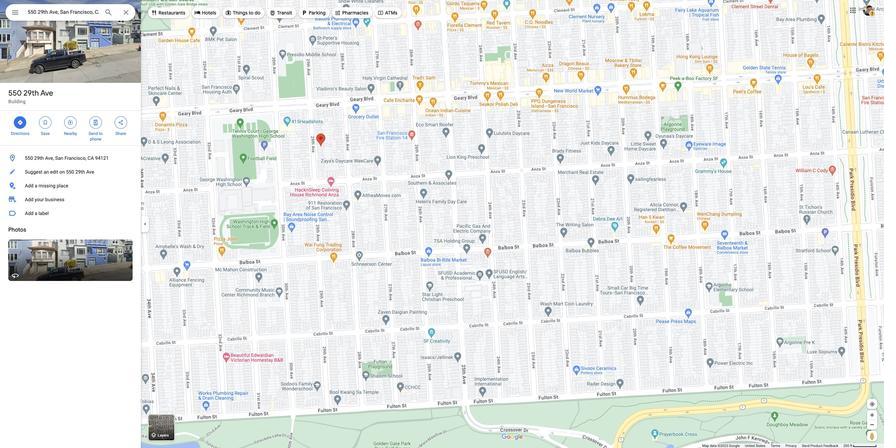 Task type: describe. For each thing, give the bounding box(es) containing it.
restaurants
[[159, 10, 185, 16]]

add your business link
[[0, 193, 141, 207]]

send to phone
[[89, 131, 103, 142]]


[[225, 9, 232, 17]]

94121
[[95, 155, 109, 161]]

map data ©2023 google
[[702, 444, 740, 448]]

share
[[115, 131, 126, 136]]

actions for 550 29th ave region
[[0, 111, 141, 145]]

show street view coverage image
[[867, 431, 877, 442]]

google maps element
[[0, 0, 884, 448]]

directions
[[11, 131, 29, 136]]

google
[[729, 444, 740, 448]]

parking
[[309, 10, 326, 16]]

2 vertical spatial 29th
[[75, 169, 85, 175]]


[[67, 119, 74, 126]]

550 29th Ave, San Francisco, CA 94121 field
[[6, 4, 135, 21]]

place
[[57, 183, 68, 189]]

ave inside suggest an edit on 550 29th ave button
[[86, 169, 94, 175]]

footer inside google maps "element"
[[702, 444, 844, 448]]

send product feedback button
[[802, 444, 839, 448]]

a for missing
[[35, 183, 37, 189]]

 restaurants
[[151, 9, 185, 17]]


[[270, 9, 276, 17]]

layers
[[158, 434, 169, 438]]


[[378, 9, 384, 17]]

 things to do
[[225, 9, 261, 17]]

nearby
[[64, 131, 77, 136]]

ft
[[850, 444, 853, 448]]

missing
[[39, 183, 55, 189]]

send for send to phone
[[89, 131, 98, 136]]

29th for ave,
[[34, 155, 44, 161]]

privacy button
[[786, 444, 797, 448]]

add for add a label
[[25, 211, 33, 216]]


[[11, 8, 19, 17]]


[[151, 9, 157, 17]]

phone
[[90, 137, 101, 142]]

add a missing place button
[[0, 179, 141, 193]]

things
[[233, 10, 248, 16]]

business
[[45, 197, 64, 202]]

suggest
[[25, 169, 42, 175]]

atms
[[385, 10, 398, 16]]

add a missing place
[[25, 183, 68, 189]]

 search field
[[6, 4, 135, 22]]

francisco,
[[65, 155, 86, 161]]

feedback
[[824, 444, 839, 448]]

2 horizontal spatial 550
[[66, 169, 74, 175]]

add a label
[[25, 211, 49, 216]]

states
[[756, 444, 766, 448]]

550 29th ave building
[[8, 88, 53, 104]]

add your business
[[25, 197, 64, 202]]

 transit
[[270, 9, 292, 17]]

privacy
[[786, 444, 797, 448]]

data
[[710, 444, 717, 448]]

©2023
[[718, 444, 728, 448]]

200 ft button
[[844, 444, 877, 448]]

add for add a missing place
[[25, 183, 33, 189]]

550 29th ave, san francisco, ca 94121 button
[[0, 151, 141, 165]]


[[194, 9, 201, 17]]

a for label
[[35, 211, 37, 216]]



Task type: vqa. For each thing, say whether or not it's contained in the screenshot.
3rd ADD from the bottom
yes



Task type: locate. For each thing, give the bounding box(es) containing it.
None field
[[28, 8, 99, 16]]

0 horizontal spatial 550
[[8, 88, 22, 98]]

hotels
[[202, 10, 216, 16]]

send inside send to phone
[[89, 131, 98, 136]]

1 vertical spatial a
[[35, 211, 37, 216]]

united
[[745, 444, 755, 448]]

1 horizontal spatial 550
[[25, 155, 33, 161]]

550 for ave
[[8, 88, 22, 98]]

 hotels
[[194, 9, 216, 17]]

on
[[59, 169, 65, 175]]

to left do
[[249, 10, 254, 16]]

550 up building
[[8, 88, 22, 98]]


[[118, 119, 124, 126]]

0 horizontal spatial to
[[99, 131, 103, 136]]

1 vertical spatial 550
[[25, 155, 33, 161]]

1 a from the top
[[35, 183, 37, 189]]

0 vertical spatial 29th
[[24, 88, 39, 98]]

 button
[[6, 4, 25, 22]]

 pharmacies
[[335, 9, 369, 17]]

a inside button
[[35, 183, 37, 189]]

edit
[[50, 169, 58, 175]]

to inside send to phone
[[99, 131, 103, 136]]

3 add from the top
[[25, 211, 33, 216]]

0 vertical spatial to
[[249, 10, 254, 16]]

united states button
[[745, 444, 766, 448]]

send
[[89, 131, 98, 136], [802, 444, 810, 448]]

1 vertical spatial add
[[25, 197, 33, 202]]

 parking
[[301, 9, 326, 17]]

photos
[[8, 227, 26, 234]]

1 vertical spatial ave
[[86, 169, 94, 175]]

add down suggest
[[25, 183, 33, 189]]

add left label
[[25, 211, 33, 216]]

send inside button
[[802, 444, 810, 448]]

2 a from the top
[[35, 211, 37, 216]]

san
[[55, 155, 63, 161]]

to
[[249, 10, 254, 16], [99, 131, 103, 136]]

550 for ave,
[[25, 155, 33, 161]]

building
[[8, 99, 26, 104]]

0 horizontal spatial ave
[[40, 88, 53, 98]]

add inside button
[[25, 211, 33, 216]]

an
[[44, 169, 49, 175]]

suggest an edit on 550 29th ave
[[25, 169, 94, 175]]


[[301, 9, 307, 17]]

2 add from the top
[[25, 197, 33, 202]]

send up phone
[[89, 131, 98, 136]]

550
[[8, 88, 22, 98], [25, 155, 33, 161], [66, 169, 74, 175]]

2 vertical spatial 550
[[66, 169, 74, 175]]

your
[[35, 197, 44, 202]]

200
[[844, 444, 850, 448]]

add a label button
[[0, 207, 141, 220]]

zoom out image
[[870, 423, 875, 428]]

550 up suggest
[[25, 155, 33, 161]]

1 vertical spatial send
[[802, 444, 810, 448]]

29th for ave
[[24, 88, 39, 98]]

1 vertical spatial to
[[99, 131, 103, 136]]

1 horizontal spatial ave
[[86, 169, 94, 175]]

send product feedback
[[802, 444, 839, 448]]

0 vertical spatial add
[[25, 183, 33, 189]]

united states
[[745, 444, 766, 448]]

add left your
[[25, 197, 33, 202]]

a
[[35, 183, 37, 189], [35, 211, 37, 216]]

550 right on
[[66, 169, 74, 175]]

suggest an edit on 550 29th ave button
[[0, 165, 141, 179]]

1 horizontal spatial send
[[802, 444, 810, 448]]

ave down ca
[[86, 169, 94, 175]]

to inside  things to do
[[249, 10, 254, 16]]

zoom in image
[[870, 413, 875, 418]]

a left label
[[35, 211, 37, 216]]


[[17, 119, 23, 126]]

550 29th ave, san francisco, ca 94121
[[25, 155, 109, 161]]

0 vertical spatial ave
[[40, 88, 53, 98]]

a inside button
[[35, 211, 37, 216]]

29th up building
[[24, 88, 39, 98]]

0 vertical spatial a
[[35, 183, 37, 189]]

ave
[[40, 88, 53, 98], [86, 169, 94, 175]]

pharmacies
[[342, 10, 369, 16]]

29th down the "francisco," on the left of page
[[75, 169, 85, 175]]

ave inside 550 29th ave building
[[40, 88, 53, 98]]

map
[[702, 444, 709, 448]]

do
[[255, 10, 261, 16]]

200 ft
[[844, 444, 853, 448]]

to up phone
[[99, 131, 103, 136]]

collapse side panel image
[[141, 220, 149, 228]]

add inside button
[[25, 183, 33, 189]]

0 vertical spatial send
[[89, 131, 98, 136]]

1 add from the top
[[25, 183, 33, 189]]

product
[[811, 444, 823, 448]]

save
[[41, 131, 50, 136]]

1 horizontal spatial to
[[249, 10, 254, 16]]

0 horizontal spatial send
[[89, 131, 98, 136]]

550 inside 550 29th ave building
[[8, 88, 22, 98]]

ave,
[[45, 155, 54, 161]]


[[42, 119, 48, 126]]

29th left ave,
[[34, 155, 44, 161]]

show your location image
[[870, 401, 876, 408]]

29th inside 550 29th ave building
[[24, 88, 39, 98]]


[[93, 119, 99, 126]]

0 vertical spatial 550
[[8, 88, 22, 98]]

label
[[39, 211, 49, 216]]

footer
[[702, 444, 844, 448]]


[[335, 9, 341, 17]]

ca
[[88, 155, 94, 161]]

terms button
[[771, 444, 781, 448]]

1 vertical spatial 29th
[[34, 155, 44, 161]]

footer containing map data ©2023 google
[[702, 444, 844, 448]]

 atms
[[378, 9, 398, 17]]

terms
[[771, 444, 781, 448]]

add
[[25, 183, 33, 189], [25, 197, 33, 202], [25, 211, 33, 216]]

transit
[[277, 10, 292, 16]]

29th
[[24, 88, 39, 98], [34, 155, 44, 161], [75, 169, 85, 175]]

send left product
[[802, 444, 810, 448]]

none field inside 550 29th ave, san francisco, ca 94121 field
[[28, 8, 99, 16]]

550 29th ave main content
[[0, 0, 141, 448]]

send for send product feedback
[[802, 444, 810, 448]]

2 vertical spatial add
[[25, 211, 33, 216]]

add for add your business
[[25, 197, 33, 202]]

ave up ""
[[40, 88, 53, 98]]

a left missing
[[35, 183, 37, 189]]



